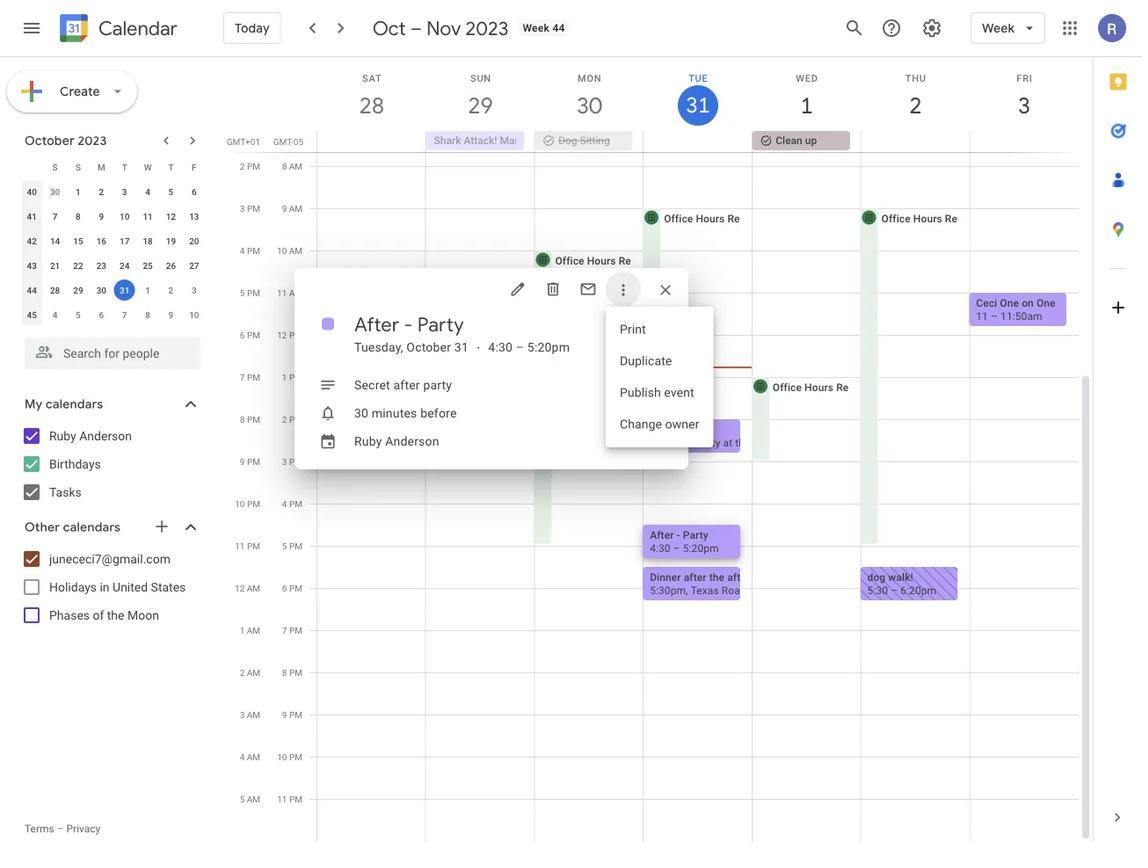 Task type: locate. For each thing, give the bounding box(es) containing it.
3
[[1018, 91, 1030, 120], [122, 187, 127, 197], [240, 203, 245, 214], [192, 285, 197, 296], [282, 457, 287, 467], [240, 710, 245, 721]]

– up dinner
[[674, 542, 681, 555]]

28 down sat
[[358, 91, 383, 120]]

1 vertical spatial 10 pm
[[277, 752, 303, 763]]

the inside list
[[107, 608, 124, 623]]

party up the secret after party
[[418, 312, 464, 337]]

after up texas
[[684, 571, 707, 584]]

1 vertical spatial 2 pm
[[282, 414, 303, 425]]

6 pm right the 12 am
[[282, 583, 303, 594]]

7 pm left 1 pm at top
[[240, 372, 260, 383]]

ruby anderson
[[49, 429, 132, 443], [355, 434, 440, 449]]

0 vertical spatial 29
[[467, 91, 492, 120]]

12 up 1 am
[[235, 583, 245, 594]]

31 inside after - party tuesday, october 31 ⋅ 4:30 – 5:20pm
[[455, 340, 469, 355]]

after inside "dinner after the after-party 5:30pm , texas roadhouse"
[[684, 571, 707, 584]]

cell down 3 link
[[970, 131, 1079, 152]]

calendars up junececi7@gmail.com
[[63, 520, 121, 536]]

2 horizontal spatial 12
[[277, 330, 287, 340]]

0 vertical spatial 9 pm
[[240, 457, 260, 467]]

dog walk! 5:30 – 6:20pm
[[868, 571, 937, 597]]

30 for september 30 element
[[50, 187, 60, 197]]

row containing 43
[[20, 253, 206, 278]]

am for 12 am
[[247, 583, 260, 594]]

add other calendars image
[[153, 518, 171, 536]]

– right ⋅
[[516, 340, 524, 355]]

5:20pm inside after - party 4:30 – 5:20pm
[[683, 542, 719, 555]]

october down 'after - party' heading
[[407, 340, 451, 355]]

row group containing 40
[[20, 179, 206, 327]]

1 horizontal spatial 12
[[235, 583, 245, 594]]

- inside after - party tuesday, october 31 ⋅ 4:30 – 5:20pm
[[404, 312, 413, 337]]

– inside 'dog walk! 5:30 – 6:20pm'
[[891, 585, 898, 597]]

week inside popup button
[[983, 20, 1015, 36]]

fri 3
[[1017, 73, 1034, 120]]

1 horizontal spatial ,
[[691, 437, 693, 449]]

0 vertical spatial ,
[[691, 437, 693, 449]]

1 vertical spatial october
[[407, 340, 451, 355]]

21 element
[[44, 255, 66, 276]]

1 vertical spatial party
[[670, 424, 695, 436]]

1 vertical spatial 5:20pm
[[683, 542, 719, 555]]

up
[[806, 135, 817, 147]]

5
[[169, 187, 174, 197], [240, 288, 245, 298], [76, 310, 81, 320], [282, 541, 287, 552], [240, 794, 245, 805]]

31 cell
[[113, 278, 136, 303]]

november 5 element
[[68, 304, 89, 326]]

1 right the 31 cell
[[145, 285, 150, 296]]

3 down fri
[[1018, 91, 1030, 120]]

0 horizontal spatial 5 pm
[[240, 288, 260, 298]]

4 am
[[240, 752, 260, 763]]

party for after - party 4:30 – 5:20pm
[[683, 529, 709, 542]]

12 inside october 2023 grid
[[166, 211, 176, 222]]

2 inside november 2 element
[[169, 285, 174, 296]]

6 pm
[[240, 330, 260, 340], [282, 583, 303, 594]]

party
[[424, 378, 452, 392], [754, 571, 779, 584]]

, down owner at the right
[[691, 437, 693, 449]]

office
[[664, 212, 694, 225], [882, 212, 911, 225], [556, 255, 585, 267], [773, 381, 802, 394]]

after - party 4:30 – 5:20pm
[[650, 529, 719, 555]]

t left w
[[122, 162, 127, 172]]

7 right 41
[[53, 211, 58, 222]]

grid containing 28
[[225, 57, 1094, 843]]

- inside after - party 4:30 – 5:20pm
[[677, 529, 681, 542]]

nov
[[427, 16, 461, 40]]

3 right november 2 element
[[192, 285, 197, 296]]

1 vertical spatial 4:30
[[650, 542, 671, 555]]

2 vertical spatial 12
[[235, 583, 245, 594]]

– inside after - party tuesday, october 31 ⋅ 4:30 – 5:20pm
[[516, 340, 524, 355]]

am down the 9 am
[[289, 245, 303, 256]]

0 horizontal spatial 10 pm
[[235, 499, 260, 509]]

calendars right my
[[46, 397, 103, 413]]

party up before
[[424, 378, 452, 392]]

0 horizontal spatial 2023
[[78, 133, 107, 149]]

party up "dinner after the after-party 5:30pm , texas roadhouse"
[[683, 529, 709, 542]]

11 right the 10 element
[[143, 211, 153, 222]]

1 horizontal spatial 2 pm
[[282, 414, 303, 425]]

, inside "dinner after the after-party 5:30pm , texas roadhouse"
[[686, 585, 688, 597]]

1 horizontal spatial 5:20pm
[[683, 542, 719, 555]]

grid
[[225, 57, 1094, 843]]

am down 4 am on the left of the page
[[247, 794, 260, 805]]

2 pm down 1 pm at top
[[282, 414, 303, 425]]

29 link
[[461, 85, 501, 126]]

- for after - party tuesday, october 31 ⋅ 4:30 – 5:20pm
[[404, 312, 413, 337]]

0 vertical spatial october
[[25, 133, 75, 149]]

-
[[404, 312, 413, 337], [677, 529, 681, 542]]

1 horizontal spatial after
[[684, 571, 707, 584]]

31 right 30 element
[[120, 285, 130, 296]]

5:30
[[868, 585, 889, 597]]

party up 2pm ,
[[670, 424, 695, 436]]

0 horizontal spatial s
[[52, 162, 58, 172]]

after for after - party tuesday, october 31 ⋅ 4:30 – 5:20pm
[[355, 312, 400, 337]]

4:30
[[489, 340, 513, 355], [650, 542, 671, 555]]

1
[[800, 91, 813, 120], [76, 187, 81, 197], [145, 285, 150, 296], [282, 372, 287, 383], [240, 626, 245, 636]]

2 t from the left
[[168, 162, 174, 172]]

am for 1 am
[[247, 626, 260, 636]]

12 element
[[161, 206, 182, 227]]

the inside "dinner after the after-party 5:30pm , texas roadhouse"
[[710, 571, 725, 584]]

am
[[289, 161, 303, 172], [289, 203, 303, 214], [289, 245, 303, 256], [289, 288, 303, 298], [247, 583, 260, 594], [247, 626, 260, 636], [247, 668, 260, 678], [247, 710, 260, 721], [247, 752, 260, 763], [247, 794, 260, 805]]

45
[[27, 310, 37, 320]]

6 right november 5 "element"
[[99, 310, 104, 320]]

0 vertical spatial party
[[418, 312, 464, 337]]

november 2 element
[[161, 280, 182, 301]]

17 element
[[114, 231, 135, 252]]

12 down 11 am
[[277, 330, 287, 340]]

30 right 40 on the left top
[[50, 187, 60, 197]]

4:30 up dinner
[[650, 542, 671, 555]]

2 vertical spatial party
[[683, 529, 709, 542]]

1 horizontal spatial ruby
[[355, 434, 382, 449]]

30 inside 30 element
[[96, 285, 106, 296]]

s left the m
[[76, 162, 81, 172]]

, left texas
[[686, 585, 688, 597]]

anderson down my calendars dropdown button
[[79, 429, 132, 443]]

ruby anderson down minutes
[[355, 434, 440, 449]]

44 inside row
[[27, 285, 37, 296]]

0 vertical spatial 5:20pm
[[528, 340, 570, 355]]

5 pm
[[240, 288, 260, 298], [282, 541, 303, 552]]

10 up 11 am
[[277, 245, 287, 256]]

3 pm left the 9 am
[[240, 203, 260, 214]]

31 down tue at the top right of the page
[[685, 91, 710, 119]]

0 vertical spatial 7 pm
[[240, 372, 260, 383]]

11 down ceci
[[977, 310, 989, 322]]

mon 30
[[576, 73, 602, 120]]

after inside after - party 4:30 – 5:20pm
[[650, 529, 674, 542]]

sat
[[363, 73, 382, 84]]

1 vertical spatial 4 pm
[[282, 499, 303, 509]]

the right of
[[107, 608, 124, 623]]

–
[[411, 16, 422, 40], [992, 310, 999, 322], [516, 340, 524, 355], [674, 542, 681, 555], [891, 585, 898, 597], [57, 823, 64, 836]]

10
[[120, 211, 130, 222], [277, 245, 287, 256], [189, 310, 199, 320], [235, 499, 245, 509], [277, 752, 287, 763]]

1 vertical spatial ,
[[686, 585, 688, 597]]

8 pm
[[240, 414, 260, 425], [282, 668, 303, 678]]

28 left 29 element
[[50, 285, 60, 296]]

30 down mon
[[576, 91, 601, 120]]

2 vertical spatial 31
[[455, 340, 469, 355]]

am down 8 am on the left top of page
[[289, 203, 303, 214]]

1 for 1 am
[[240, 626, 245, 636]]

ruby up birthdays
[[49, 429, 76, 443]]

event
[[665, 386, 695, 400]]

18 element
[[137, 231, 158, 252]]

28 inside row
[[50, 285, 60, 296]]

0 horizontal spatial 29
[[73, 285, 83, 296]]

1 vertical spatial 12
[[277, 330, 287, 340]]

3 pm
[[240, 203, 260, 214], [282, 457, 303, 467]]

dog sitting
[[559, 135, 610, 147]]

– right oct
[[411, 16, 422, 40]]

am up 5 am
[[247, 752, 260, 763]]

3 pm down 1 pm at top
[[282, 457, 303, 467]]

1 vertical spatial 6 pm
[[282, 583, 303, 594]]

the for of
[[107, 608, 124, 623]]

0 horizontal spatial 7 pm
[[240, 372, 260, 383]]

cell down 2 "link"
[[861, 131, 970, 152]]

1 s from the left
[[52, 162, 58, 172]]

,
[[691, 437, 693, 449], [686, 585, 688, 597]]

2023 up the m
[[78, 133, 107, 149]]

30 link
[[569, 85, 610, 126]]

sun 29
[[467, 73, 492, 120]]

1 vertical spatial -
[[677, 529, 681, 542]]

tab list
[[1094, 57, 1143, 794]]

am up 4 am on the left of the page
[[247, 710, 260, 721]]

0 horizontal spatial ,
[[686, 585, 688, 597]]

28
[[358, 91, 383, 120], [50, 285, 60, 296]]

0 vertical spatial 31
[[685, 91, 710, 119]]

menu
[[606, 307, 714, 448]]

calendars
[[46, 397, 103, 413], [63, 520, 121, 536]]

am up 2 am
[[247, 626, 260, 636]]

2 down thu on the right top of the page
[[909, 91, 921, 120]]

calendar
[[99, 16, 178, 41]]

10 pm up the 12 am
[[235, 499, 260, 509]]

15 element
[[68, 231, 89, 252]]

7 pm right 1 am
[[282, 626, 303, 636]]

11 element
[[137, 206, 158, 227]]

anderson down 30 minutes before
[[386, 434, 440, 449]]

0 horizontal spatial 2 pm
[[240, 161, 260, 172]]

None search field
[[0, 331, 218, 370]]

1 vertical spatial after
[[650, 529, 674, 542]]

change
[[620, 417, 663, 432]]

1 vertical spatial 31
[[120, 285, 130, 296]]

30 inside september 30 element
[[50, 187, 60, 197]]

9
[[282, 203, 287, 214], [99, 211, 104, 222], [169, 310, 174, 320], [240, 457, 245, 467], [282, 710, 287, 721]]

2 inside thu 2
[[909, 91, 921, 120]]

row containing shark attack! marathon
[[310, 131, 1094, 152]]

1 horizontal spatial 3 pm
[[282, 457, 303, 467]]

cell down 28 link
[[318, 131, 426, 152]]

1 horizontal spatial t
[[168, 162, 174, 172]]

29 down sun
[[467, 91, 492, 120]]

1 horizontal spatial 28
[[358, 91, 383, 120]]

2023 right nov
[[466, 16, 509, 40]]

after up dinner
[[650, 529, 674, 542]]

29 element
[[68, 280, 89, 301]]

0 horizontal spatial party
[[424, 378, 452, 392]]

october inside after - party tuesday, october 31 ⋅ 4:30 – 5:20pm
[[407, 340, 451, 355]]

14
[[50, 236, 60, 246]]

1 vertical spatial calendars
[[63, 520, 121, 536]]

0 horizontal spatial 31
[[120, 285, 130, 296]]

30 element
[[91, 280, 112, 301]]

attack!
[[464, 135, 498, 147]]

cell
[[318, 131, 426, 152], [644, 131, 752, 152], [861, 131, 970, 152], [970, 131, 1079, 152]]

1 vertical spatial the
[[107, 608, 124, 623]]

1 vertical spatial 9 pm
[[282, 710, 303, 721]]

pm
[[247, 161, 260, 172], [247, 203, 260, 214], [247, 245, 260, 256], [247, 288, 260, 298], [247, 330, 260, 340], [289, 330, 303, 340], [247, 372, 260, 383], [289, 372, 303, 383], [247, 414, 260, 425], [289, 414, 303, 425], [247, 457, 260, 467], [289, 457, 303, 467], [247, 499, 260, 509], [289, 499, 303, 509], [247, 541, 260, 552], [289, 541, 303, 552], [289, 583, 303, 594], [289, 626, 303, 636], [289, 668, 303, 678], [289, 710, 303, 721], [289, 752, 303, 763], [289, 794, 303, 805]]

november 3 element
[[184, 280, 205, 301]]

12 right 11 element on the left
[[166, 211, 176, 222]]

0 horizontal spatial after
[[394, 378, 420, 392]]

2 horizontal spatial 31
[[685, 91, 710, 119]]

1 down wed
[[800, 91, 813, 120]]

40
[[27, 187, 37, 197]]

row containing s
[[20, 155, 206, 179]]

1 vertical spatial 44
[[27, 285, 37, 296]]

5:20pm down delete event image on the top left of page
[[528, 340, 570, 355]]

am for 8 am
[[289, 161, 303, 172]]

1 down the 12 am
[[240, 626, 245, 636]]

0 horizontal spatial anderson
[[79, 429, 132, 443]]

2 down 1 pm at top
[[282, 414, 287, 425]]

1 vertical spatial after
[[684, 571, 707, 584]]

calendars for my calendars
[[46, 397, 103, 413]]

november 6 element
[[91, 304, 112, 326]]

2 up 3 am
[[240, 668, 245, 678]]

0 vertical spatial the
[[710, 571, 725, 584]]

office hours remade button
[[642, 208, 767, 462], [860, 208, 985, 546], [534, 250, 658, 546], [751, 377, 876, 462]]

17
[[120, 236, 130, 246]]

29 right 28 element
[[73, 285, 83, 296]]

3 up the 10 element
[[122, 187, 127, 197]]

my
[[25, 397, 43, 413]]

row
[[310, 131, 1094, 152], [20, 155, 206, 179], [20, 179, 206, 204], [20, 204, 206, 229], [20, 229, 206, 253], [20, 253, 206, 278], [20, 278, 206, 303], [20, 303, 206, 327]]

mon
[[578, 73, 602, 84]]

30 for 30 element
[[96, 285, 106, 296]]

other calendars button
[[4, 514, 218, 542]]

week button
[[971, 7, 1046, 49]]

10 pm right 4 am on the left of the page
[[277, 752, 303, 763]]

am up 12 pm
[[289, 288, 303, 298]]

0 horizontal spatial 6 pm
[[240, 330, 260, 340]]

31
[[685, 91, 710, 119], [120, 285, 130, 296], [455, 340, 469, 355]]

0 horizontal spatial ruby anderson
[[49, 429, 132, 443]]

0 horizontal spatial 3 pm
[[240, 203, 260, 214]]

– down walk!
[[891, 585, 898, 597]]

1 horizontal spatial 2023
[[466, 16, 509, 40]]

0 horizontal spatial 28
[[50, 285, 60, 296]]

1 horizontal spatial party
[[754, 571, 779, 584]]

6 pm left 12 pm
[[240, 330, 260, 340]]

0 horizontal spatial 4:30
[[489, 340, 513, 355]]

email event details image
[[580, 281, 597, 298]]

one up 11:50am at the right top of the page
[[1001, 297, 1020, 309]]

30 for 30 minutes before
[[355, 406, 369, 421]]

1 horizontal spatial 29
[[467, 91, 492, 120]]

terms – privacy
[[25, 823, 101, 836]]

party for after - party tuesday, october 31 ⋅ 4:30 – 5:20pm
[[418, 312, 464, 337]]

dog
[[559, 135, 578, 147]]

31 inside cell
[[120, 285, 130, 296]]

3 link
[[1005, 85, 1045, 126]]

ruby anderson up birthdays
[[49, 429, 132, 443]]

1 horizontal spatial s
[[76, 162, 81, 172]]

am down 05
[[289, 161, 303, 172]]

0 horizontal spatial 5:20pm
[[528, 340, 570, 355]]

1 horizontal spatial october
[[407, 340, 451, 355]]

party up roadhouse
[[754, 571, 779, 584]]

10 element
[[114, 206, 135, 227]]

1 horizontal spatial the
[[710, 571, 725, 584]]

15
[[73, 236, 83, 246]]

44
[[553, 22, 565, 34], [27, 285, 37, 296]]

1 horizontal spatial 10 pm
[[277, 752, 303, 763]]

3 cell from the left
[[861, 131, 970, 152]]

1 down 12 pm
[[282, 372, 287, 383]]

1 vertical spatial party
[[754, 571, 779, 584]]

0 vertical spatial 12
[[166, 211, 176, 222]]

– down ceci
[[992, 310, 999, 322]]

1 vertical spatial 5 pm
[[282, 541, 303, 552]]

texas
[[691, 585, 719, 597]]

s up september 30 element
[[52, 162, 58, 172]]

after up 30 minutes before
[[394, 378, 420, 392]]

other
[[25, 520, 60, 536]]

minutes
[[372, 406, 417, 421]]

party inside after - party 4:30 – 5:20pm
[[683, 529, 709, 542]]

clean
[[776, 135, 803, 147]]

t
[[122, 162, 127, 172], [168, 162, 174, 172]]

0 vertical spatial 8 pm
[[240, 414, 260, 425]]

1 horizontal spatial -
[[677, 529, 681, 542]]

0 vertical spatial 5 pm
[[240, 288, 260, 298]]

party inside after - party tuesday, october 31 ⋅ 4:30 – 5:20pm
[[418, 312, 464, 337]]

1 horizontal spatial one
[[1037, 297, 1056, 309]]

– inside after - party 4:30 – 5:20pm
[[674, 542, 681, 555]]

18
[[143, 236, 153, 246]]

23 element
[[91, 255, 112, 276]]

13
[[189, 211, 199, 222]]

1 horizontal spatial 44
[[553, 22, 565, 34]]

5 inside "element"
[[76, 310, 81, 320]]

1 link
[[787, 85, 828, 126]]

secret after party
[[355, 378, 452, 392]]

27
[[189, 260, 199, 271]]

calendar element
[[56, 11, 178, 49]]

row containing 40
[[20, 179, 206, 204]]

after inside after - party tuesday, october 31 ⋅ 4:30 – 5:20pm
[[355, 312, 400, 337]]

w
[[144, 162, 152, 172]]

41
[[27, 211, 37, 222]]

0 vertical spatial 3 pm
[[240, 203, 260, 214]]

0 horizontal spatial 4 pm
[[240, 245, 260, 256]]

0 vertical spatial after
[[394, 378, 420, 392]]

1 vertical spatial 29
[[73, 285, 83, 296]]

1 horizontal spatial after
[[650, 529, 674, 542]]

0 vertical spatial party
[[424, 378, 452, 392]]

24
[[120, 260, 130, 271]]

6 left 12 pm
[[240, 330, 245, 340]]

12 for 12 pm
[[277, 330, 287, 340]]

0 horizontal spatial 12
[[166, 211, 176, 222]]

menu containing print
[[606, 307, 714, 448]]

fri
[[1017, 73, 1034, 84]]

0 horizontal spatial after
[[355, 312, 400, 337]]

0 horizontal spatial -
[[404, 312, 413, 337]]

1 vertical spatial 28
[[50, 285, 60, 296]]

2
[[909, 91, 921, 120], [240, 161, 245, 172], [99, 187, 104, 197], [169, 285, 174, 296], [282, 414, 287, 425], [240, 668, 245, 678]]

row group
[[20, 179, 206, 327]]

25 element
[[137, 255, 158, 276]]

states
[[151, 580, 186, 595]]

week for week
[[983, 20, 1015, 36]]

4 cell from the left
[[970, 131, 1079, 152]]

2 right 'november 1' element
[[169, 285, 174, 296]]

print
[[620, 322, 646, 337]]

30 right 29 element
[[96, 285, 106, 296]]

1 am
[[240, 626, 260, 636]]

gmt-
[[273, 136, 294, 147]]

m
[[98, 162, 105, 172]]

the up texas
[[710, 571, 725, 584]]

f
[[192, 162, 197, 172]]

1 right september 30 element
[[76, 187, 81, 197]]

2 pm down gmt+01 at the left top
[[240, 161, 260, 172]]



Task type: vqa. For each thing, say whether or not it's contained in the screenshot.
menu containing Print
yes



Task type: describe. For each thing, give the bounding box(es) containing it.
gmt-05
[[273, 136, 304, 147]]

in
[[100, 580, 110, 595]]

10 right 4 am on the left of the page
[[277, 752, 287, 763]]

11 am
[[277, 288, 303, 298]]

1 horizontal spatial anderson
[[386, 434, 440, 449]]

6 right the 12 am
[[282, 583, 287, 594]]

31 link
[[678, 85, 719, 126]]

1 for 'november 1' element
[[145, 285, 150, 296]]

- for after - party 4:30 – 5:20pm
[[677, 529, 681, 542]]

16
[[96, 236, 106, 246]]

party inside "dinner after the after-party 5:30pm , texas roadhouse"
[[754, 571, 779, 584]]

12 am
[[235, 583, 260, 594]]

11 down 10 am
[[277, 288, 287, 298]]

november 7 element
[[114, 304, 135, 326]]

row containing 42
[[20, 229, 206, 253]]

after - party tuesday, october 31 ⋅ 4:30 – 5:20pm
[[355, 312, 570, 355]]

of
[[93, 608, 104, 623]]

7 right november 6 element
[[122, 310, 127, 320]]

1 inside wed 1
[[800, 91, 813, 120]]

5 am
[[240, 794, 260, 805]]

0 vertical spatial 2023
[[466, 16, 509, 40]]

clean up button
[[752, 131, 851, 150]]

2 one from the left
[[1037, 297, 1056, 309]]

– right terms
[[57, 823, 64, 836]]

2 s from the left
[[76, 162, 81, 172]]

5:30pm
[[650, 585, 686, 597]]

5:20pm inside after - party tuesday, october 31 ⋅ 4:30 – 5:20pm
[[528, 340, 570, 355]]

other calendars
[[25, 520, 121, 536]]

other calendars list
[[4, 545, 218, 630]]

main drawer image
[[21, 18, 42, 39]]

create button
[[7, 70, 137, 113]]

am for 2 am
[[247, 668, 260, 678]]

20 element
[[184, 231, 205, 252]]

30 minutes before
[[355, 406, 457, 421]]

4:30 inside after - party 4:30 – 5:20pm
[[650, 542, 671, 555]]

september 30 element
[[44, 181, 66, 202]]

19 element
[[161, 231, 182, 252]]

7 right 1 am
[[282, 626, 287, 636]]

am for 5 am
[[247, 794, 260, 805]]

november 8 element
[[137, 304, 158, 326]]

2pm
[[670, 437, 691, 449]]

holidays in united states
[[49, 580, 186, 595]]

after for dinner
[[684, 571, 707, 584]]

2 link
[[896, 85, 936, 126]]

2pm ,
[[670, 437, 696, 449]]

24 element
[[114, 255, 135, 276]]

10 up the 12 am
[[235, 499, 245, 509]]

0 vertical spatial 44
[[553, 22, 565, 34]]

publish event
[[620, 386, 695, 400]]

after for after - party 4:30 – 5:20pm
[[650, 529, 674, 542]]

26 element
[[161, 255, 182, 276]]

dog
[[868, 571, 886, 584]]

30 inside "mon 30"
[[576, 91, 601, 120]]

9 am
[[282, 203, 303, 214]]

the for after
[[710, 571, 725, 584]]

1 horizontal spatial 8 pm
[[282, 668, 303, 678]]

sitting
[[580, 135, 610, 147]]

11 inside row
[[143, 211, 153, 222]]

25
[[143, 260, 153, 271]]

publish
[[620, 386, 661, 400]]

secret
[[355, 378, 390, 392]]

sat 28
[[358, 73, 383, 120]]

tue 31
[[685, 73, 710, 119]]

2 am
[[240, 668, 260, 678]]

20
[[189, 236, 199, 246]]

22
[[73, 260, 83, 271]]

create
[[60, 84, 100, 99]]

privacy
[[66, 823, 101, 836]]

1 horizontal spatial 4 pm
[[282, 499, 303, 509]]

privacy link
[[66, 823, 101, 836]]

tasks
[[49, 485, 82, 500]]

43
[[27, 260, 37, 271]]

13 element
[[184, 206, 205, 227]]

am for 9 am
[[289, 203, 303, 214]]

today
[[235, 20, 270, 36]]

phases
[[49, 608, 90, 623]]

calendars for other calendars
[[63, 520, 121, 536]]

holidays
[[49, 580, 97, 595]]

26
[[166, 260, 176, 271]]

october 2023 grid
[[17, 155, 206, 327]]

42
[[27, 236, 37, 246]]

gmt+01
[[227, 136, 260, 147]]

6 up the 13 element
[[192, 187, 197, 197]]

today button
[[223, 7, 281, 49]]

1 horizontal spatial ruby anderson
[[355, 434, 440, 449]]

roadhouse
[[722, 585, 776, 597]]

2 cell from the left
[[644, 131, 752, 152]]

clean up
[[776, 135, 817, 147]]

settings menu image
[[922, 18, 943, 39]]

my calendars button
[[4, 391, 218, 419]]

0 vertical spatial 10 pm
[[235, 499, 260, 509]]

2 down the m
[[99, 187, 104, 197]]

21
[[50, 260, 60, 271]]

walk!
[[889, 571, 914, 584]]

3 inside fri 3
[[1018, 91, 1030, 120]]

thu 2
[[906, 73, 927, 120]]

1 horizontal spatial 5 pm
[[282, 541, 303, 552]]

shark attack! marathon button
[[426, 131, 546, 150]]

3 down 1 pm at top
[[282, 457, 287, 467]]

change owner
[[620, 417, 700, 432]]

united
[[113, 580, 148, 595]]

31, today element
[[114, 280, 135, 301]]

am for 4 am
[[247, 752, 260, 763]]

05
[[294, 136, 304, 147]]

november 1 element
[[137, 280, 158, 301]]

anderson inside "my calendars" list
[[79, 429, 132, 443]]

1 horizontal spatial 9 pm
[[282, 710, 303, 721]]

november 10 element
[[184, 304, 205, 326]]

before
[[421, 406, 457, 421]]

ruby anderson inside "my calendars" list
[[49, 429, 132, 443]]

1 horizontal spatial 6 pm
[[282, 583, 303, 594]]

1 vertical spatial 3 pm
[[282, 457, 303, 467]]

2 down gmt+01 at the left top
[[240, 161, 245, 172]]

1 for 1 pm
[[282, 372, 287, 383]]

am for 11 am
[[289, 288, 303, 298]]

16 element
[[91, 231, 112, 252]]

dinner after the after-party 5:30pm , texas roadhouse
[[650, 571, 779, 597]]

11:50am
[[1001, 310, 1043, 322]]

12 for 12 am
[[235, 583, 245, 594]]

3 right the 13 element
[[240, 203, 245, 214]]

28 link
[[352, 85, 392, 126]]

27 element
[[184, 255, 205, 276]]

– inside 'ceci one on one 11 – 11:50am'
[[992, 310, 999, 322]]

1 horizontal spatial 7 pm
[[282, 626, 303, 636]]

my calendars list
[[4, 422, 218, 507]]

after for secret
[[394, 378, 420, 392]]

dinner
[[650, 571, 682, 584]]

oct
[[373, 16, 406, 40]]

0 vertical spatial 2 pm
[[240, 161, 260, 172]]

after - party heading
[[355, 312, 464, 337]]

ruby inside "my calendars" list
[[49, 429, 76, 443]]

11 inside 'ceci one on one 11 – 11:50am'
[[977, 310, 989, 322]]

on
[[1022, 297, 1035, 309]]

row containing 44
[[20, 278, 206, 303]]

november 9 element
[[161, 304, 182, 326]]

12 for 12
[[166, 211, 176, 222]]

22 element
[[68, 255, 89, 276]]

4:30 inside after - party tuesday, october 31 ⋅ 4:30 – 5:20pm
[[489, 340, 513, 355]]

1 pm
[[282, 372, 303, 383]]

28 element
[[44, 280, 66, 301]]

duplicate
[[620, 354, 672, 369]]

3 up 4 am on the left of the page
[[240, 710, 245, 721]]

12 pm
[[277, 330, 303, 340]]

am for 3 am
[[247, 710, 260, 721]]

1 one from the left
[[1001, 297, 1020, 309]]

row containing 41
[[20, 204, 206, 229]]

14 element
[[44, 231, 66, 252]]

0 horizontal spatial october
[[25, 133, 75, 149]]

1 cell from the left
[[318, 131, 426, 152]]

october 2023
[[25, 133, 107, 149]]

birthdays
[[49, 457, 101, 472]]

junececi7@gmail.com
[[49, 552, 171, 567]]

1 t from the left
[[122, 162, 127, 172]]

0 vertical spatial 11 pm
[[235, 541, 260, 552]]

11 up the 12 am
[[235, 541, 245, 552]]

row group inside october 2023 grid
[[20, 179, 206, 327]]

row containing 45
[[20, 303, 206, 327]]

11 right 5 am
[[277, 794, 287, 805]]

0 vertical spatial 4 pm
[[240, 245, 260, 256]]

owner
[[666, 417, 700, 432]]

week for week 44
[[523, 22, 550, 34]]

10 left 11 element on the left
[[120, 211, 130, 222]]

phases of the moon
[[49, 608, 159, 623]]

0 vertical spatial 28
[[358, 91, 383, 120]]

1 vertical spatial 2023
[[78, 133, 107, 149]]

delete event image
[[545, 281, 562, 298]]

am for 10 am
[[289, 245, 303, 256]]

oct – nov 2023
[[373, 16, 509, 40]]

november 4 element
[[44, 304, 66, 326]]

1 horizontal spatial 11 pm
[[277, 794, 303, 805]]

Search for people text field
[[35, 338, 190, 370]]

7 left 1 pm at top
[[240, 372, 245, 383]]

ceci one on one 11 – 11:50am
[[977, 297, 1056, 322]]

tue
[[689, 73, 709, 84]]

23
[[96, 260, 106, 271]]

29 inside row
[[73, 285, 83, 296]]

0 vertical spatial 6 pm
[[240, 330, 260, 340]]

10 right november 9 element
[[189, 310, 199, 320]]

sun
[[471, 73, 492, 84]]

0 horizontal spatial 8 pm
[[240, 414, 260, 425]]

after-
[[728, 571, 754, 584]]

calendar heading
[[95, 16, 178, 41]]

ceci
[[977, 297, 998, 309]]

my calendars
[[25, 397, 103, 413]]



